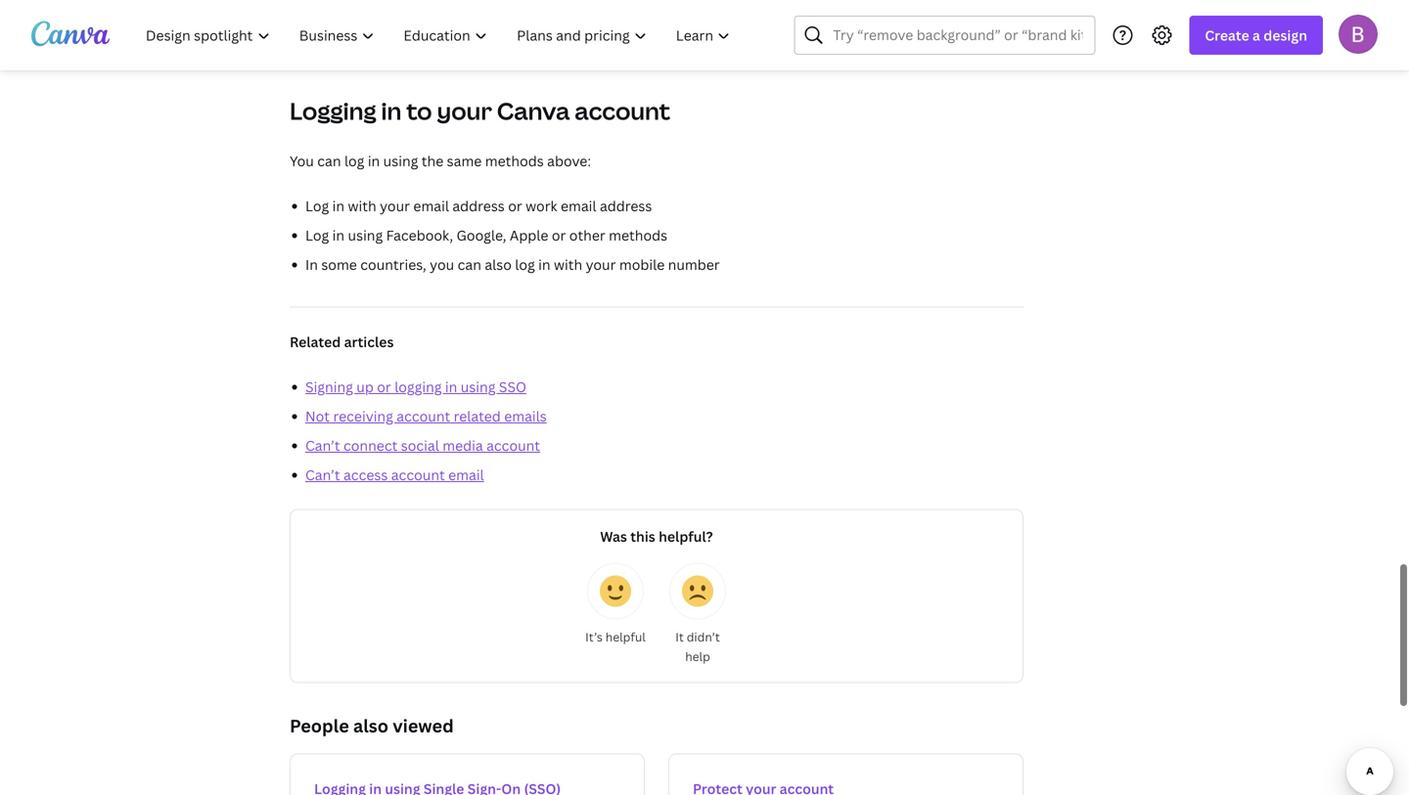 Task type: locate. For each thing, give the bounding box(es) containing it.
using left the
[[383, 152, 418, 170]]

in
[[305, 255, 318, 274]]

1 vertical spatial also
[[353, 714, 389, 738]]

up
[[357, 378, 374, 396]]

1 horizontal spatial log
[[515, 255, 535, 274]]

can't
[[305, 437, 340, 455], [305, 466, 340, 484]]

2 address from the left
[[600, 197, 652, 215]]

connect
[[344, 437, 398, 455]]

also
[[485, 255, 512, 274], [353, 714, 389, 738]]

create a design button
[[1190, 16, 1323, 55]]

0 vertical spatial log
[[344, 152, 364, 170]]

can't connect social media account
[[305, 437, 540, 455]]

1 vertical spatial can
[[458, 255, 481, 274]]

2 horizontal spatial your
[[586, 255, 616, 274]]

canva
[[497, 95, 570, 127]]

your
[[437, 95, 492, 127], [380, 197, 410, 215], [586, 255, 616, 274]]

methods right same
[[485, 152, 544, 170]]

access
[[344, 466, 388, 484]]

it didn't help
[[676, 629, 720, 665]]

can't for can't connect social media account
[[305, 437, 340, 455]]

you can log in using the same methods above:
[[290, 152, 591, 170]]

media
[[443, 437, 483, 455]]

1 horizontal spatial can
[[458, 255, 481, 274]]

methods
[[485, 152, 544, 170], [609, 226, 668, 245]]

some
[[321, 255, 357, 274]]

can't left access
[[305, 466, 340, 484]]

can right the you
[[317, 152, 341, 170]]

using up some
[[348, 226, 383, 245]]

0 horizontal spatial address
[[453, 197, 505, 215]]

log right the you
[[344, 152, 364, 170]]

0 vertical spatial with
[[348, 197, 377, 215]]

your right to
[[437, 95, 492, 127]]

logging
[[395, 378, 442, 396]]

other
[[569, 226, 606, 245]]

or
[[508, 197, 522, 215], [552, 226, 566, 245], [377, 378, 391, 396]]

address
[[453, 197, 505, 215], [600, 197, 652, 215]]

google,
[[457, 226, 506, 245]]

can't access account email link
[[305, 466, 484, 484]]

0 vertical spatial log
[[305, 197, 329, 215]]

also down the log in using facebook, google, apple or other methods
[[485, 255, 512, 274]]

can right you
[[458, 255, 481, 274]]

1 vertical spatial log
[[515, 255, 535, 274]]

1 vertical spatial can't
[[305, 466, 340, 484]]

design
[[1264, 26, 1308, 45]]

0 horizontal spatial methods
[[485, 152, 544, 170]]

was
[[600, 528, 627, 546]]

0 vertical spatial or
[[508, 197, 522, 215]]

0 vertical spatial can't
[[305, 437, 340, 455]]

1 horizontal spatial also
[[485, 255, 512, 274]]

above:
[[547, 152, 591, 170]]

log for log in with your email address or work email address
[[305, 197, 329, 215]]

1 can't from the top
[[305, 437, 340, 455]]

0 horizontal spatial your
[[380, 197, 410, 215]]

address up other at the left top of the page
[[600, 197, 652, 215]]

1 log from the top
[[305, 197, 329, 215]]

the
[[422, 152, 444, 170]]

0 vertical spatial also
[[485, 255, 512, 274]]

emails
[[504, 407, 547, 426]]

2 can't from the top
[[305, 466, 340, 484]]

helpful?
[[659, 528, 713, 546]]

facebook,
[[386, 226, 453, 245]]

2 log from the top
[[305, 226, 329, 245]]

0 vertical spatial your
[[437, 95, 492, 127]]

log
[[344, 152, 364, 170], [515, 255, 535, 274]]

log
[[305, 197, 329, 215], [305, 226, 329, 245]]

😔 image
[[682, 576, 713, 607]]

viewed
[[393, 714, 454, 738]]

log down the you
[[305, 197, 329, 215]]

account up above:
[[575, 95, 671, 127]]

can't down 'not'
[[305, 437, 340, 455]]

1 vertical spatial or
[[552, 226, 566, 245]]

log down apple
[[515, 255, 535, 274]]

can't for can't access account email
[[305, 466, 340, 484]]

create
[[1205, 26, 1250, 45]]

or left work
[[508, 197, 522, 215]]

or right up
[[377, 378, 391, 396]]

helpful
[[606, 629, 646, 645]]

1 vertical spatial with
[[554, 255, 582, 274]]

using up the "related"
[[461, 378, 496, 396]]

1 vertical spatial methods
[[609, 226, 668, 245]]

2 horizontal spatial or
[[552, 226, 566, 245]]

0 horizontal spatial with
[[348, 197, 377, 215]]

email down the media
[[448, 466, 484, 484]]

account
[[575, 95, 671, 127], [397, 407, 450, 426], [487, 437, 540, 455], [391, 466, 445, 484]]

can
[[317, 152, 341, 170], [458, 255, 481, 274]]

your up facebook,
[[380, 197, 410, 215]]

signing up or logging in using sso link
[[305, 378, 527, 396]]

or for work
[[508, 197, 522, 215]]

1 horizontal spatial your
[[437, 95, 492, 127]]

1 vertical spatial log
[[305, 226, 329, 245]]

0 horizontal spatial also
[[353, 714, 389, 738]]

log up in
[[305, 226, 329, 245]]

in some countries, you can also log in with your mobile number
[[305, 255, 720, 274]]

mobile
[[619, 255, 665, 274]]

1 horizontal spatial address
[[600, 197, 652, 215]]

also right people
[[353, 714, 389, 738]]

1 horizontal spatial or
[[508, 197, 522, 215]]

same
[[447, 152, 482, 170]]

with
[[348, 197, 377, 215], [554, 255, 582, 274]]

using
[[383, 152, 418, 170], [348, 226, 383, 245], [461, 378, 496, 396]]

2 vertical spatial or
[[377, 378, 391, 396]]

1 horizontal spatial with
[[554, 255, 582, 274]]

address up google,
[[453, 197, 505, 215]]

methods up mobile
[[609, 226, 668, 245]]

your down other at the left top of the page
[[586, 255, 616, 274]]

0 vertical spatial methods
[[485, 152, 544, 170]]

0 vertical spatial can
[[317, 152, 341, 170]]

was this helpful?
[[600, 528, 713, 546]]

with up some
[[348, 197, 377, 215]]

work
[[526, 197, 557, 215]]

not receiving account related emails
[[305, 407, 547, 426]]

countries,
[[360, 255, 426, 274]]

email
[[413, 197, 449, 215], [561, 197, 597, 215], [448, 466, 484, 484]]

social
[[401, 437, 439, 455]]

related articles
[[290, 333, 394, 351]]

in
[[381, 95, 402, 127], [368, 152, 380, 170], [332, 197, 345, 215], [332, 226, 345, 245], [538, 255, 551, 274], [445, 378, 457, 396]]

1 vertical spatial your
[[380, 197, 410, 215]]

signing
[[305, 378, 353, 396]]

or left other at the left top of the page
[[552, 226, 566, 245]]

receiving
[[333, 407, 393, 426]]

create a design
[[1205, 26, 1308, 45]]

with down other at the left top of the page
[[554, 255, 582, 274]]



Task type: describe. For each thing, give the bounding box(es) containing it.
log in with your email address or work email address
[[305, 197, 652, 215]]

🙂 image
[[600, 576, 631, 607]]

2 vertical spatial using
[[461, 378, 496, 396]]

or for other
[[552, 226, 566, 245]]

your for email
[[380, 197, 410, 215]]

email up facebook,
[[413, 197, 449, 215]]

it's helpful
[[585, 629, 646, 645]]

can't connect social media account link
[[305, 437, 540, 455]]

1 horizontal spatial methods
[[609, 226, 668, 245]]

0 horizontal spatial log
[[344, 152, 364, 170]]

didn't
[[687, 629, 720, 645]]

1 address from the left
[[453, 197, 505, 215]]

it's
[[585, 629, 603, 645]]

your for canva
[[437, 95, 492, 127]]

log for log in using facebook, google, apple or other methods
[[305, 226, 329, 245]]

1 vertical spatial using
[[348, 226, 383, 245]]

apple
[[510, 226, 549, 245]]

Try "remove background" or "brand kit" search field
[[833, 17, 1083, 54]]

people
[[290, 714, 349, 738]]

logging
[[290, 95, 376, 127]]

account down social at the left of page
[[391, 466, 445, 484]]

bob builder image
[[1339, 14, 1378, 54]]

sso
[[499, 378, 527, 396]]

logging in to your canva account
[[290, 95, 671, 127]]

to
[[406, 95, 432, 127]]

0 horizontal spatial can
[[317, 152, 341, 170]]

2 vertical spatial your
[[586, 255, 616, 274]]

account down "emails"
[[487, 437, 540, 455]]

related
[[454, 407, 501, 426]]

it
[[676, 629, 684, 645]]

not
[[305, 407, 330, 426]]

a
[[1253, 26, 1261, 45]]

help
[[685, 649, 710, 665]]

you
[[430, 255, 454, 274]]

can't access account email
[[305, 466, 484, 484]]

people also viewed
[[290, 714, 454, 738]]

email up other at the left top of the page
[[561, 197, 597, 215]]

log in using facebook, google, apple or other methods
[[305, 226, 668, 245]]

this
[[631, 528, 656, 546]]

top level navigation element
[[133, 16, 747, 55]]

signing up or logging in using sso
[[305, 378, 527, 396]]

account up can't connect social media account link
[[397, 407, 450, 426]]

0 horizontal spatial or
[[377, 378, 391, 396]]

number
[[668, 255, 720, 274]]

not receiving account related emails link
[[305, 407, 547, 426]]

articles
[[344, 333, 394, 351]]

0 vertical spatial using
[[383, 152, 418, 170]]

related
[[290, 333, 341, 351]]

you
[[290, 152, 314, 170]]



Task type: vqa. For each thing, say whether or not it's contained in the screenshot.
Notes
no



